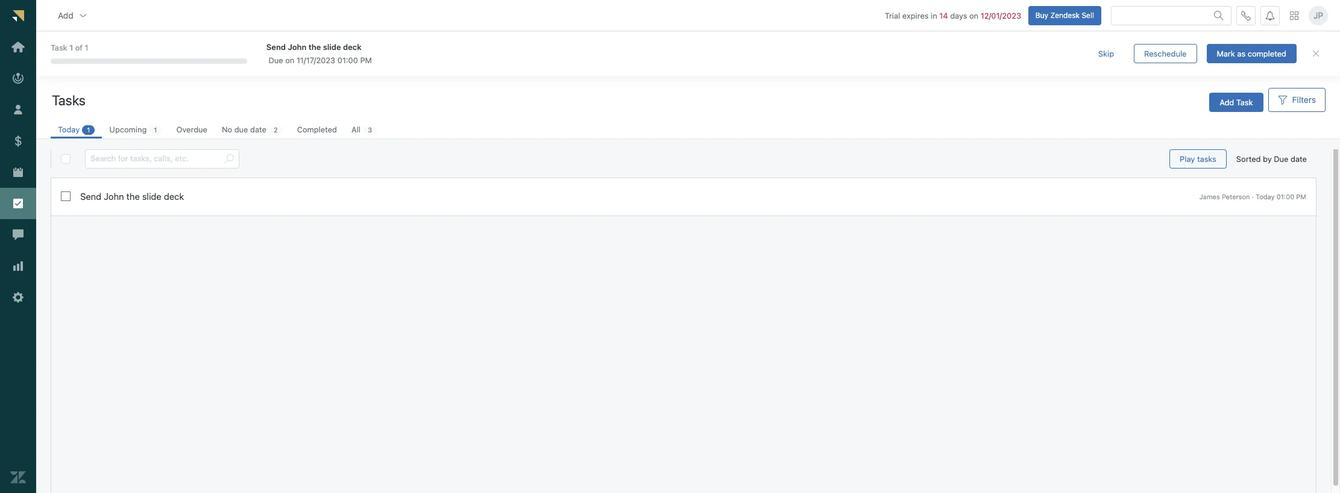 Task type: vqa. For each thing, say whether or not it's contained in the screenshot.
the topmost New
no



Task type: describe. For each thing, give the bounding box(es) containing it.
add task
[[1220, 97, 1253, 107]]

james peterson · today 01:00 pm
[[1200, 193, 1307, 201]]

zendesk products image
[[1290, 11, 1299, 20]]

check box image
[[61, 192, 71, 201]]

reschedule
[[1144, 49, 1187, 58]]

trial
[[885, 11, 900, 20]]

Search for tasks, calls, etc. field
[[90, 150, 219, 168]]

buy zendesk sell
[[1036, 11, 1094, 20]]

play
[[1180, 154, 1195, 164]]

filters button
[[1268, 88, 1326, 112]]

1 horizontal spatial 01:00
[[1277, 193, 1295, 201]]

deck for send john the slide deck due on 11/17/2023 01:00 pm
[[343, 42, 362, 52]]

play tasks
[[1180, 154, 1217, 164]]

1 right "of"
[[85, 43, 88, 53]]

days
[[950, 11, 967, 20]]

zendesk
[[1051, 11, 1080, 20]]

sell
[[1082, 11, 1094, 20]]

completed
[[297, 125, 337, 134]]

no due date
[[222, 125, 266, 134]]

1 horizontal spatial date
[[1291, 154, 1307, 164]]

overdue
[[176, 125, 207, 134]]

skip
[[1098, 49, 1114, 58]]

on inside send john the slide deck due on 11/17/2023 01:00 pm
[[285, 55, 294, 65]]

cancel image
[[1311, 49, 1321, 58]]

play tasks button
[[1170, 150, 1227, 169]]

tasks
[[1197, 154, 1217, 164]]

as
[[1237, 49, 1246, 58]]

deck for send john the slide deck
[[164, 191, 184, 202]]

buy zendesk sell button
[[1028, 6, 1102, 25]]

task inside button
[[1237, 97, 1253, 107]]

skip button
[[1088, 44, 1125, 63]]

task 1 of 1
[[51, 43, 88, 53]]

1 left "of"
[[69, 43, 73, 53]]

pm inside send john the slide deck due on 11/17/2023 01:00 pm
[[360, 55, 372, 65]]

bell image
[[1266, 11, 1275, 20]]

1 vertical spatial today
[[1256, 193, 1275, 201]]

sorted
[[1237, 154, 1261, 164]]

no
[[222, 125, 232, 134]]

2
[[274, 126, 278, 134]]

slide for send john the slide deck due on 11/17/2023 01:00 pm
[[323, 42, 341, 52]]



Task type: locate. For each thing, give the bounding box(es) containing it.
the for send john the slide deck
[[126, 191, 140, 202]]

on left 11/17/2023
[[285, 55, 294, 65]]

0 horizontal spatial search image
[[224, 154, 234, 164]]

task down as
[[1237, 97, 1253, 107]]

0 vertical spatial task
[[51, 43, 67, 53]]

john inside send john the slide deck due on 11/17/2023 01:00 pm
[[288, 42, 307, 52]]

send john the slide deck
[[80, 191, 184, 202]]

john for send john the slide deck due on 11/17/2023 01:00 pm
[[288, 42, 307, 52]]

calls image
[[1241, 11, 1251, 20]]

1 horizontal spatial deck
[[343, 42, 362, 52]]

1 vertical spatial the
[[126, 191, 140, 202]]

1 vertical spatial slide
[[142, 191, 161, 202]]

send john the slide deck link
[[266, 41, 1067, 52]]

1 vertical spatial john
[[104, 191, 124, 202]]

by
[[1263, 154, 1272, 164]]

1 horizontal spatial the
[[309, 42, 321, 52]]

0 vertical spatial add
[[58, 10, 73, 20]]

completed
[[1248, 49, 1287, 58]]

the inside send john the slide deck due on 11/17/2023 01:00 pm
[[309, 42, 321, 52]]

add task button
[[1210, 93, 1263, 112]]

0 horizontal spatial slide
[[142, 191, 161, 202]]

add for add
[[58, 10, 73, 20]]

the
[[309, 42, 321, 52], [126, 191, 140, 202]]

the up 11/17/2023
[[309, 42, 321, 52]]

12/01/2023
[[981, 11, 1021, 20]]

0 vertical spatial search image
[[1214, 11, 1224, 20]]

0 vertical spatial today
[[58, 125, 80, 134]]

slide for send john the slide deck
[[142, 191, 161, 202]]

1 horizontal spatial send
[[266, 42, 286, 52]]

on right days
[[970, 11, 979, 20]]

all
[[352, 125, 361, 134]]

trial expires in 14 days on 12/01/2023
[[885, 11, 1021, 20]]

1 vertical spatial due
[[1274, 154, 1289, 164]]

0 vertical spatial pm
[[360, 55, 372, 65]]

zendesk image
[[10, 470, 26, 486]]

upcoming
[[109, 125, 147, 134]]

date right by
[[1291, 154, 1307, 164]]

0 vertical spatial send
[[266, 42, 286, 52]]

0 vertical spatial due
[[269, 55, 283, 65]]

0 vertical spatial slide
[[323, 42, 341, 52]]

11/17/2023
[[297, 55, 335, 65]]

task left "of"
[[51, 43, 67, 53]]

reschedule button
[[1134, 44, 1197, 63]]

1 horizontal spatial today
[[1256, 193, 1275, 201]]

send for send john the slide deck due on 11/17/2023 01:00 pm
[[266, 42, 286, 52]]

1 vertical spatial search image
[[224, 154, 234, 164]]

pm right 11/17/2023
[[360, 55, 372, 65]]

0 vertical spatial on
[[970, 11, 979, 20]]

of
[[75, 43, 83, 53]]

1 horizontal spatial due
[[1274, 154, 1289, 164]]

01:00 right 11/17/2023
[[338, 55, 358, 65]]

send for send john the slide deck
[[80, 191, 101, 202]]

expires
[[903, 11, 929, 20]]

on
[[970, 11, 979, 20], [285, 55, 294, 65]]

0 vertical spatial deck
[[343, 42, 362, 52]]

due
[[234, 125, 248, 134]]

0 horizontal spatial today
[[58, 125, 80, 134]]

1 vertical spatial 01:00
[[1277, 193, 1295, 201]]

peterson
[[1222, 193, 1250, 201]]

date right the due
[[250, 125, 266, 134]]

john for send john the slide deck
[[104, 191, 124, 202]]

slide
[[323, 42, 341, 52], [142, 191, 161, 202]]

chevron down image
[[78, 11, 88, 20]]

mark as completed
[[1217, 49, 1287, 58]]

jp
[[1314, 10, 1324, 20]]

add for add task
[[1220, 97, 1234, 107]]

0 horizontal spatial the
[[126, 191, 140, 202]]

01:00 right · on the right
[[1277, 193, 1295, 201]]

0 horizontal spatial john
[[104, 191, 124, 202]]

buy
[[1036, 11, 1049, 20]]

0 horizontal spatial add
[[58, 10, 73, 20]]

·
[[1252, 193, 1254, 201]]

1 vertical spatial pm
[[1296, 193, 1307, 201]]

01:00 inside send john the slide deck due on 11/17/2023 01:00 pm
[[338, 55, 358, 65]]

james
[[1200, 193, 1220, 201]]

0 horizontal spatial 01:00
[[338, 55, 358, 65]]

1 left upcoming
[[87, 126, 90, 134]]

john right check box image
[[104, 191, 124, 202]]

jp button
[[1309, 6, 1328, 25]]

1
[[69, 43, 73, 53], [85, 43, 88, 53], [87, 126, 90, 134], [154, 126, 157, 134]]

1 vertical spatial deck
[[164, 191, 184, 202]]

0 vertical spatial john
[[288, 42, 307, 52]]

mark
[[1217, 49, 1235, 58]]

today right · on the right
[[1256, 193, 1275, 201]]

0 vertical spatial date
[[250, 125, 266, 134]]

1 horizontal spatial on
[[970, 11, 979, 20]]

14
[[940, 11, 948, 20]]

the for send john the slide deck due on 11/17/2023 01:00 pm
[[309, 42, 321, 52]]

pm
[[360, 55, 372, 65], [1296, 193, 1307, 201]]

search image
[[1214, 11, 1224, 20], [224, 154, 234, 164]]

search image down no
[[224, 154, 234, 164]]

1 horizontal spatial john
[[288, 42, 307, 52]]

1 vertical spatial add
[[1220, 97, 1234, 107]]

1 vertical spatial send
[[80, 191, 101, 202]]

1 right upcoming
[[154, 126, 157, 134]]

0 horizontal spatial on
[[285, 55, 294, 65]]

0 vertical spatial 01:00
[[338, 55, 358, 65]]

due right by
[[1274, 154, 1289, 164]]

0 horizontal spatial due
[[269, 55, 283, 65]]

john
[[288, 42, 307, 52], [104, 191, 124, 202]]

due
[[269, 55, 283, 65], [1274, 154, 1289, 164]]

1 horizontal spatial task
[[1237, 97, 1253, 107]]

1 vertical spatial date
[[1291, 154, 1307, 164]]

tasks
[[52, 92, 85, 108]]

pm down 'sorted by due date'
[[1296, 193, 1307, 201]]

01:00
[[338, 55, 358, 65], [1277, 193, 1295, 201]]

sorted by due date
[[1237, 154, 1307, 164]]

send inside send john the slide deck due on 11/17/2023 01:00 pm
[[266, 42, 286, 52]]

add left chevron down icon
[[58, 10, 73, 20]]

3
[[368, 126, 372, 134]]

1 horizontal spatial add
[[1220, 97, 1234, 107]]

1 vertical spatial on
[[285, 55, 294, 65]]

0 horizontal spatial date
[[250, 125, 266, 134]]

add button
[[48, 3, 98, 27]]

in
[[931, 11, 937, 20]]

1 vertical spatial task
[[1237, 97, 1253, 107]]

today down tasks
[[58, 125, 80, 134]]

0 horizontal spatial deck
[[164, 191, 184, 202]]

deck
[[343, 42, 362, 52], [164, 191, 184, 202]]

task
[[51, 43, 67, 53], [1237, 97, 1253, 107]]

john up 11/17/2023
[[288, 42, 307, 52]]

0 horizontal spatial pm
[[360, 55, 372, 65]]

1 horizontal spatial pm
[[1296, 193, 1307, 201]]

slide inside send john the slide deck due on 11/17/2023 01:00 pm
[[323, 42, 341, 52]]

the down the search for tasks, calls, etc. field on the left top of the page
[[126, 191, 140, 202]]

due inside send john the slide deck due on 11/17/2023 01:00 pm
[[269, 55, 283, 65]]

1 horizontal spatial search image
[[1214, 11, 1224, 20]]

search image left calls icon
[[1214, 11, 1224, 20]]

add
[[58, 10, 73, 20], [1220, 97, 1234, 107]]

1 horizontal spatial slide
[[323, 42, 341, 52]]

0 horizontal spatial send
[[80, 191, 101, 202]]

mark as completed button
[[1207, 44, 1297, 63]]

send
[[266, 42, 286, 52], [80, 191, 101, 202]]

due left 11/17/2023
[[269, 55, 283, 65]]

today
[[58, 125, 80, 134], [1256, 193, 1275, 201]]

date
[[250, 125, 266, 134], [1291, 154, 1307, 164]]

deck inside send john the slide deck due on 11/17/2023 01:00 pm
[[343, 42, 362, 52]]

add down mark
[[1220, 97, 1234, 107]]

0 vertical spatial the
[[309, 42, 321, 52]]

send john the slide deck due on 11/17/2023 01:00 pm
[[266, 42, 372, 65]]

0 horizontal spatial task
[[51, 43, 67, 53]]

slide down the search for tasks, calls, etc. field on the left top of the page
[[142, 191, 161, 202]]

slide up 11/17/2023
[[323, 42, 341, 52]]

filters
[[1292, 95, 1316, 105]]



